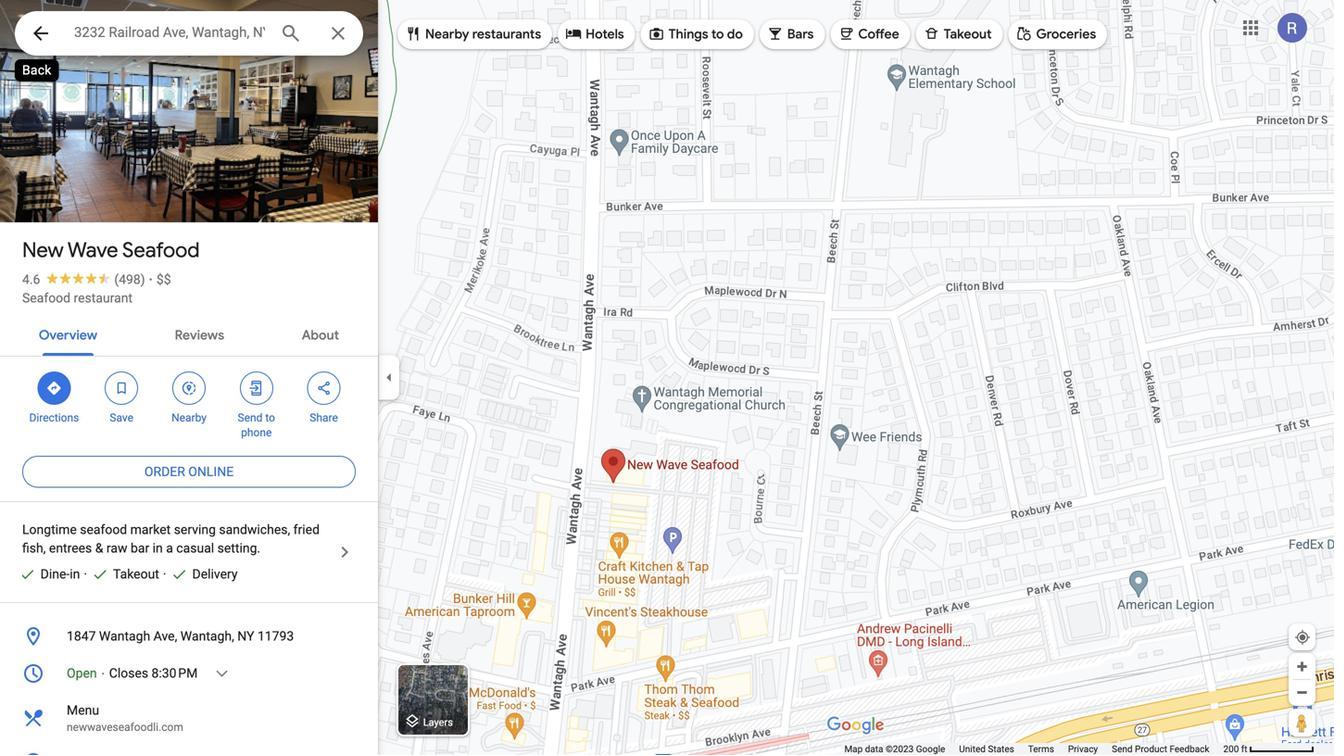 Task type: describe. For each thing, give the bounding box(es) containing it.
200 ft
[[1224, 744, 1248, 755]]


[[46, 378, 62, 399]]

send for send product feedback
[[1112, 744, 1133, 755]]

map data ©2023 google
[[845, 744, 946, 755]]

seafood
[[80, 522, 127, 538]]

seafood restaurant button
[[22, 289, 133, 308]]

layers
[[423, 717, 453, 728]]

offers delivery group
[[163, 565, 238, 584]]

fried
[[294, 522, 320, 538]]

delivery
[[192, 567, 238, 582]]

⋅
[[100, 666, 106, 681]]

order online link
[[22, 450, 356, 494]]

menu
[[67, 703, 99, 718]]

save
[[110, 412, 133, 425]]

ave,
[[154, 629, 177, 644]]

united states
[[960, 744, 1015, 755]]

 button
[[15, 11, 67, 59]]

1847 wantagh ave, wantagh, ny 11793 button
[[0, 618, 378, 655]]

about
[[302, 327, 339, 344]]

do
[[727, 26, 743, 43]]

open ⋅ closes 8:30 pm
[[67, 666, 198, 681]]

dine-in
[[40, 567, 80, 582]]

©2023
[[886, 744, 914, 755]]

newwaveseafoodli.com
[[67, 721, 183, 734]]

actions for new wave seafood region
[[0, 357, 378, 450]]

open
[[67, 666, 97, 681]]

restaurants
[[472, 26, 541, 43]]

united
[[960, 744, 986, 755]]

serves dine-in group
[[11, 565, 80, 584]]

reviews button
[[160, 311, 239, 356]]

11793
[[258, 629, 294, 644]]

new
[[22, 237, 64, 263]]

reviews
[[175, 327, 224, 344]]

(498)
[[114, 272, 145, 287]]

order online
[[144, 464, 234, 479]]

· $$
[[149, 272, 171, 287]]

longtime seafood market serving sandwiches, fried fish, entrees & raw bar in a casual setting.
[[22, 522, 320, 556]]

seafood restaurant
[[22, 291, 133, 306]]

nearby inside  nearby restaurants
[[425, 26, 469, 43]]

show open hours for the week image
[[213, 665, 230, 682]]

1847 wantagh ave, wantagh, ny 11793
[[67, 629, 294, 644]]

 search field
[[15, 11, 363, 59]]

hours image
[[22, 663, 44, 685]]

google account: ruby anderson  
(rubyanndersson@gmail.com) image
[[1278, 13, 1308, 43]]

united states button
[[960, 743, 1015, 755]]


[[405, 24, 422, 44]]

 groceries
[[1016, 24, 1097, 44]]

wave
[[68, 237, 118, 263]]

share
[[310, 412, 338, 425]]

photos
[[76, 184, 122, 201]]

raw
[[106, 541, 127, 556]]

new wave seafood main content
[[0, 0, 378, 755]]

4.6
[[22, 272, 40, 287]]

sandwiches,
[[219, 522, 290, 538]]

to inside send to phone
[[265, 412, 275, 425]]


[[248, 378, 265, 399]]

show street view coverage image
[[1289, 709, 1316, 737]]

send to phone
[[238, 412, 275, 439]]

bar
[[131, 541, 149, 556]]

292 photos
[[47, 184, 122, 201]]

seafood inside button
[[22, 291, 70, 306]]

 things to do
[[648, 24, 743, 44]]

website: newwaveseafoodli.com image
[[22, 752, 44, 755]]

takeout inside  takeout
[[944, 26, 992, 43]]


[[767, 24, 784, 44]]

coffee
[[859, 26, 900, 43]]

ft
[[1242, 744, 1248, 755]]

restaurant
[[74, 291, 133, 306]]

fish,
[[22, 541, 46, 556]]

498 reviews element
[[114, 272, 145, 287]]

none field inside 3232 railroad ave, wantagh, ny 11793 field
[[74, 21, 265, 44]]


[[838, 24, 855, 44]]

in inside "longtime seafood market serving sandwiches, fried fish, entrees & raw bar in a casual setting."
[[153, 541, 163, 556]]

overview
[[39, 327, 97, 344]]

directions
[[29, 412, 79, 425]]

information for new wave seafood region
[[0, 618, 378, 755]]

 nearby restaurants
[[405, 24, 541, 44]]

privacy button
[[1069, 743, 1098, 755]]

terms
[[1029, 744, 1055, 755]]

to inside  things to do
[[712, 26, 724, 43]]



Task type: locate. For each thing, give the bounding box(es) containing it.
· left price: moderate element
[[149, 272, 153, 287]]

· inside offers delivery group
[[163, 567, 166, 582]]

nearby inside actions for new wave seafood region
[[172, 412, 207, 425]]

hotels
[[586, 26, 624, 43]]

1 vertical spatial takeout
[[113, 567, 159, 582]]

200 ft button
[[1224, 744, 1315, 755]]

online
[[188, 464, 234, 479]]

0 horizontal spatial to
[[265, 412, 275, 425]]

 coffee
[[838, 24, 900, 44]]

seafood
[[122, 237, 200, 263], [22, 291, 70, 306]]

1 horizontal spatial nearby
[[425, 26, 469, 43]]

takeout inside group
[[113, 567, 159, 582]]

send up phone
[[238, 412, 263, 425]]

0 horizontal spatial seafood
[[22, 291, 70, 306]]

wantagh,
[[181, 629, 234, 644]]

1 vertical spatial to
[[265, 412, 275, 425]]

0 vertical spatial to
[[712, 26, 724, 43]]

1847
[[67, 629, 96, 644]]

phone
[[241, 426, 272, 439]]

zoom in image
[[1296, 660, 1310, 674]]

longtime
[[22, 522, 77, 538]]

map
[[845, 744, 863, 755]]


[[30, 20, 52, 47]]

0 horizontal spatial send
[[238, 412, 263, 425]]

tab list inside google maps element
[[0, 311, 378, 356]]

· for delivery
[[163, 567, 166, 582]]

tab list containing overview
[[0, 311, 378, 356]]

privacy
[[1069, 744, 1098, 755]]

0 horizontal spatial in
[[70, 567, 80, 582]]

8:30 pm
[[152, 666, 198, 681]]

serving
[[174, 522, 216, 538]]

show your location image
[[1295, 629, 1312, 646]]

0 horizontal spatial takeout
[[113, 567, 159, 582]]

 bars
[[767, 24, 814, 44]]

nearby
[[425, 26, 469, 43], [172, 412, 207, 425]]


[[566, 24, 582, 44]]

google maps element
[[0, 0, 1335, 755]]


[[1016, 24, 1033, 44]]

terms button
[[1029, 743, 1055, 755]]

None field
[[74, 21, 265, 44]]

· inside offers takeout group
[[84, 567, 87, 582]]

market
[[130, 522, 171, 538]]

1 horizontal spatial to
[[712, 26, 724, 43]]

closes
[[109, 666, 148, 681]]

0 vertical spatial in
[[153, 541, 163, 556]]

setting.
[[218, 541, 261, 556]]

takeout right 
[[944, 26, 992, 43]]


[[181, 378, 197, 399]]

to left do
[[712, 26, 724, 43]]

0 vertical spatial nearby
[[425, 26, 469, 43]]

seafood up · $$
[[122, 237, 200, 263]]

product
[[1135, 744, 1168, 755]]

1 vertical spatial nearby
[[172, 412, 207, 425]]

tab list
[[0, 311, 378, 356]]

 hotels
[[566, 24, 624, 44]]

4.6 stars image
[[40, 272, 114, 284]]

send product feedback
[[1112, 744, 1210, 755]]

in
[[153, 541, 163, 556], [70, 567, 80, 582]]

1 horizontal spatial takeout
[[944, 26, 992, 43]]

offers takeout group
[[84, 565, 159, 584]]

1 vertical spatial send
[[1112, 744, 1133, 755]]

zoom out image
[[1296, 686, 1310, 700]]

data
[[865, 744, 884, 755]]

price: moderate element
[[157, 272, 171, 287]]

nearby down the 
[[172, 412, 207, 425]]

0 vertical spatial send
[[238, 412, 263, 425]]

things
[[669, 26, 709, 43]]

0 vertical spatial seafood
[[122, 237, 200, 263]]

about button
[[287, 311, 354, 356]]

in down the entrees
[[70, 567, 80, 582]]

takeout down bar
[[113, 567, 159, 582]]

· for takeout
[[84, 567, 87, 582]]

$$
[[157, 272, 171, 287]]

1 horizontal spatial send
[[1112, 744, 1133, 755]]

wantagh
[[99, 629, 150, 644]]

0 horizontal spatial nearby
[[172, 412, 207, 425]]

1 horizontal spatial in
[[153, 541, 163, 556]]

send product feedback button
[[1112, 743, 1210, 755]]

1 horizontal spatial seafood
[[122, 237, 200, 263]]

292 photos button
[[14, 176, 129, 209]]

entrees
[[49, 541, 92, 556]]

in inside group
[[70, 567, 80, 582]]

 takeout
[[924, 24, 992, 44]]

casual
[[176, 541, 214, 556]]

collapse side panel image
[[379, 368, 399, 388]]

seafood down 4.6
[[22, 291, 70, 306]]

footer inside google maps element
[[845, 743, 1224, 755]]

· down a
[[163, 567, 166, 582]]

0 horizontal spatial ·
[[84, 567, 87, 582]]

1 vertical spatial in
[[70, 567, 80, 582]]

1 vertical spatial seafood
[[22, 291, 70, 306]]

0 vertical spatial takeout
[[944, 26, 992, 43]]


[[648, 24, 665, 44]]


[[316, 378, 332, 399]]


[[113, 378, 130, 399]]

292
[[47, 184, 72, 201]]

·
[[149, 272, 153, 287], [84, 567, 87, 582], [163, 567, 166, 582]]

dine-
[[40, 567, 70, 582]]

a
[[166, 541, 173, 556]]

ny
[[238, 629, 254, 644]]

send left product
[[1112, 744, 1133, 755]]

to
[[712, 26, 724, 43], [265, 412, 275, 425]]

send for send to phone
[[238, 412, 263, 425]]

send
[[238, 412, 263, 425], [1112, 744, 1133, 755]]

states
[[988, 744, 1015, 755]]

in left a
[[153, 541, 163, 556]]

1 horizontal spatial ·
[[149, 272, 153, 287]]

overview button
[[24, 311, 112, 356]]

google
[[916, 744, 946, 755]]

send inside button
[[1112, 744, 1133, 755]]

· right dine-in
[[84, 567, 87, 582]]

&
[[95, 541, 103, 556]]

200
[[1224, 744, 1240, 755]]

groceries
[[1037, 26, 1097, 43]]

3232 Railroad Ave, Wantagh, NY 11793 field
[[15, 11, 363, 56]]

photo of new wave seafood image
[[0, 0, 378, 253]]

order
[[144, 464, 185, 479]]

new wave seafood
[[22, 237, 200, 263]]


[[924, 24, 940, 44]]

footer
[[845, 743, 1224, 755]]

to up phone
[[265, 412, 275, 425]]

footer containing map data ©2023 google
[[845, 743, 1224, 755]]

send inside send to phone
[[238, 412, 263, 425]]

nearby right ''
[[425, 26, 469, 43]]

2 horizontal spatial ·
[[163, 567, 166, 582]]

feedback
[[1170, 744, 1210, 755]]



Task type: vqa. For each thing, say whether or not it's contained in the screenshot.


